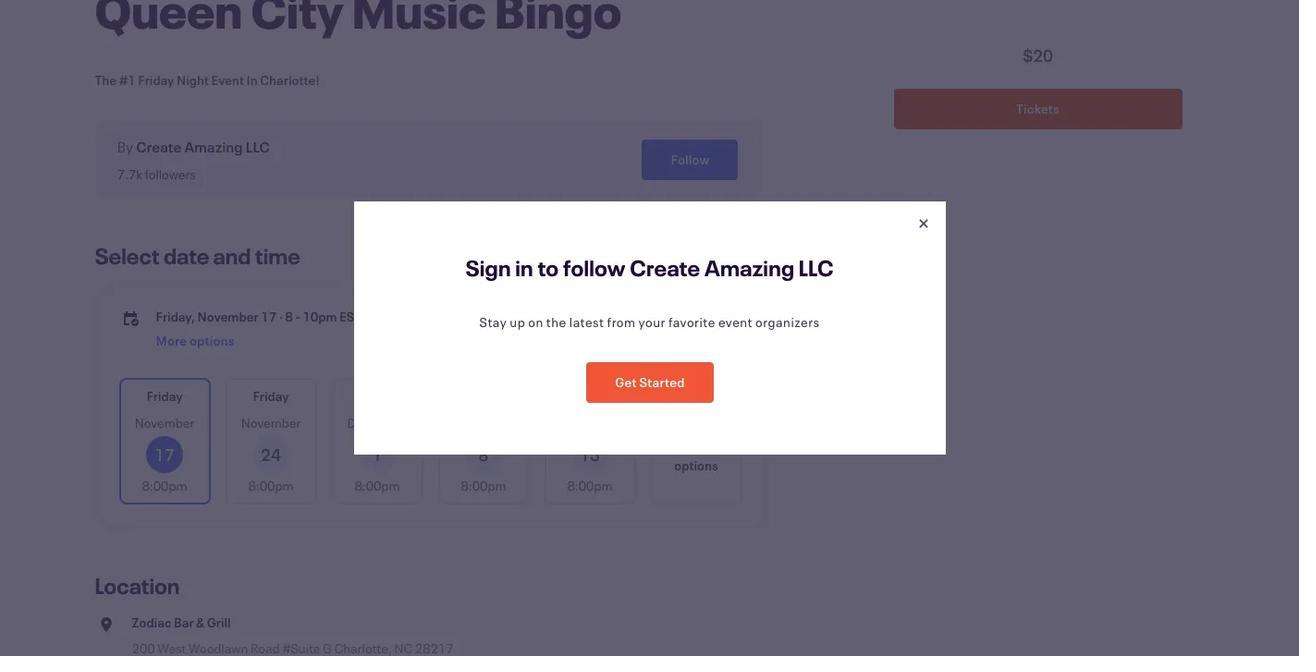 Task type: vqa. For each thing, say whether or not it's contained in the screenshot.
the left 17
yes



Task type: locate. For each thing, give the bounding box(es) containing it.
sign in to follow create amazing llc alert dialog
[[0, 0, 1300, 657]]

charlotte!
[[260, 71, 320, 89]]

8:00pm for 1
[[355, 477, 400, 495]]

0 vertical spatial create
[[136, 137, 182, 156]]

1 vertical spatial amazing
[[705, 253, 795, 283]]

8:00pm
[[142, 477, 187, 495], [248, 477, 294, 495], [355, 477, 400, 495], [461, 477, 507, 495], [567, 477, 613, 495]]

grill
[[207, 614, 231, 632]]

options
[[675, 457, 718, 474]]

time
[[255, 241, 301, 271]]

more options button
[[653, 380, 741, 503]]

1 8:00pm from the left
[[142, 477, 187, 495]]

date
[[164, 241, 209, 271]]

amazing up followers
[[184, 137, 243, 156]]

amazing
[[184, 137, 243, 156], [705, 253, 795, 283]]

more
[[680, 436, 711, 454]]

17
[[261, 308, 277, 326], [155, 444, 175, 466]]

night
[[177, 71, 209, 89]]

get
[[615, 374, 637, 391]]

10pm
[[303, 308, 337, 326]]

-
[[295, 308, 300, 326]]

1 horizontal spatial create
[[630, 253, 701, 283]]

0 horizontal spatial amazing
[[184, 137, 243, 156]]

0 horizontal spatial create
[[136, 137, 182, 156]]

1 horizontal spatial 17
[[261, 308, 277, 326]]

create
[[136, 137, 182, 156], [630, 253, 701, 283]]

1 vertical spatial llc
[[799, 253, 834, 283]]

latest
[[570, 314, 605, 331]]

est
[[340, 308, 362, 326]]

november for 17
[[135, 414, 195, 432]]

1
[[372, 444, 383, 466]]

amazing inside by create amazing llc 7.7k followers
[[184, 137, 243, 156]]

event
[[211, 71, 244, 89]]

llc
[[246, 137, 270, 156], [799, 253, 834, 283]]

1 vertical spatial 17
[[155, 444, 175, 466]]

zodiac
[[132, 614, 172, 632]]

by
[[117, 137, 133, 156]]

organizer profile element
[[95, 121, 761, 199]]

0 horizontal spatial 17
[[155, 444, 175, 466]]

friday, november 17 · 8 - 10pm est
[[156, 308, 362, 326]]

8:00pm for 17
[[142, 477, 187, 495]]

december
[[347, 414, 408, 432]]

1 vertical spatial 8
[[479, 444, 489, 466]]

create up the 'your'
[[630, 253, 701, 283]]

0 vertical spatial 17
[[261, 308, 277, 326]]

0 vertical spatial amazing
[[184, 137, 243, 156]]

llc down the "in"
[[246, 137, 270, 156]]

in
[[247, 71, 258, 89]]

create up followers
[[136, 137, 182, 156]]

7.7k
[[117, 166, 142, 183]]

sign in to follow create amazing llc
[[466, 253, 834, 283]]

$20
[[1023, 44, 1053, 67]]

1 vertical spatial create
[[630, 253, 701, 283]]

the
[[95, 71, 117, 89]]

event
[[719, 314, 753, 331]]

1 horizontal spatial llc
[[799, 253, 834, 283]]

favorite
[[669, 314, 716, 331]]

by create amazing llc 7.7k followers
[[117, 137, 270, 183]]

0 vertical spatial llc
[[246, 137, 270, 156]]

create inside alert dialog
[[630, 253, 701, 283]]

0 horizontal spatial llc
[[246, 137, 270, 156]]

november
[[198, 308, 259, 326], [135, 414, 195, 432], [241, 414, 301, 432]]

24
[[261, 444, 281, 466]]

0 horizontal spatial 8
[[285, 308, 293, 326]]

llc up organizers at the right of page
[[799, 253, 834, 283]]

get started button
[[586, 363, 713, 403]]

3 8:00pm from the left
[[355, 477, 400, 495]]

location
[[95, 572, 180, 601]]

4 8:00pm from the left
[[461, 477, 507, 495]]

november for 24
[[241, 414, 301, 432]]

8
[[285, 308, 293, 326], [479, 444, 489, 466]]

amazing up event
[[705, 253, 795, 283]]

organizers
[[756, 314, 820, 331]]

friday
[[138, 71, 174, 89], [147, 388, 183, 405], [253, 388, 289, 405], [572, 388, 608, 405]]

2 8:00pm from the left
[[248, 477, 294, 495]]

·
[[279, 308, 283, 326]]

1 horizontal spatial amazing
[[705, 253, 795, 283]]

on
[[528, 314, 544, 331]]



Task type: describe. For each thing, give the bounding box(es) containing it.
8:00pm for 24
[[248, 477, 294, 495]]

the #1 friday night event in charlotte!
[[95, 71, 320, 89]]

more options
[[675, 436, 718, 474]]

started
[[639, 374, 685, 391]]

followers
[[145, 166, 196, 183]]

bar
[[174, 614, 194, 632]]

amazing inside alert dialog
[[705, 253, 795, 283]]

and
[[213, 241, 251, 271]]

friday,
[[156, 308, 195, 326]]

to
[[538, 253, 559, 283]]

create inside by create amazing llc 7.7k followers
[[136, 137, 182, 156]]

friday right #1
[[138, 71, 174, 89]]

from
[[607, 314, 636, 331]]

llc inside alert dialog
[[799, 253, 834, 283]]

select
[[95, 241, 160, 271]]

stay up on the latest from your favorite event organizers
[[480, 314, 820, 331]]

#1
[[119, 71, 136, 89]]

sign
[[466, 253, 511, 283]]

your
[[639, 314, 666, 331]]

0 vertical spatial 8
[[285, 308, 293, 326]]

friday up 24
[[253, 388, 289, 405]]

&
[[196, 614, 205, 632]]

1 horizontal spatial 8
[[479, 444, 489, 466]]

stay
[[480, 314, 507, 331]]

15
[[580, 444, 601, 466]]

follow
[[563, 253, 626, 283]]

zodiac bar & grill
[[132, 614, 231, 632]]

friday left get
[[572, 388, 608, 405]]

5 8:00pm from the left
[[567, 477, 613, 495]]

the
[[547, 314, 567, 331]]

get started
[[615, 374, 685, 391]]

in
[[516, 253, 534, 283]]

up
[[510, 314, 526, 331]]

llc inside by create amazing llc 7.7k followers
[[246, 137, 270, 156]]

select date and time
[[95, 241, 301, 271]]

friday down the friday,
[[147, 388, 183, 405]]



